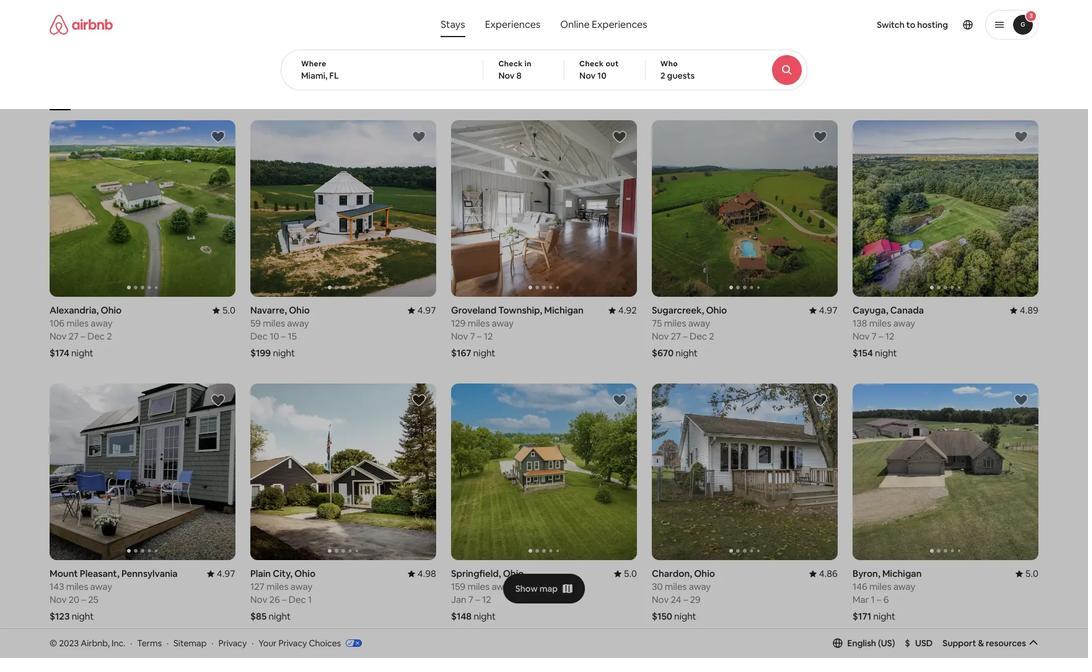 Task type: describe. For each thing, give the bounding box(es) containing it.
© 2023 airbnb, inc. ·
[[50, 638, 132, 649]]

terms link
[[137, 638, 162, 649]]

4.97 for mount pleasant, pennsylvania 143 miles away nov 20 – 25 $123 night
[[217, 568, 236, 580]]

2 for alexandria, ohio
[[107, 330, 112, 342]]

mount
[[50, 568, 78, 580]]

59
[[250, 317, 261, 329]]

add to wishlist: plain city, ohio image
[[412, 393, 426, 408]]

12 for springfield, ohio
[[482, 594, 491, 606]]

airbnb,
[[81, 638, 110, 649]]

add to wishlist: navarre, ohio image
[[412, 130, 426, 144]]

– for navarre, ohio
[[281, 330, 286, 342]]

inc.
[[112, 638, 125, 649]]

143
[[50, 581, 64, 593]]

dec inside 'navarre, ohio 59 miles away dec 10 – 15 $199 night'
[[250, 330, 268, 342]]

– for chardon, ohio
[[684, 594, 688, 606]]

show map button
[[503, 574, 585, 603]]

4.97 out of 5 average rating image
[[207, 568, 236, 580]]

alexandria, ohio 106 miles away nov 27 – dec 2 $174 night
[[50, 304, 122, 359]]

ohio for 59 miles away
[[289, 304, 310, 316]]

english (us)
[[848, 638, 895, 649]]

3
[[1030, 12, 1033, 20]]

night inside sugarcreek, ohio 75 miles away nov 27 – dec 2 $670 night
[[676, 347, 698, 359]]

$ usd
[[905, 638, 933, 649]]

night inside alexandria, ohio 106 miles away nov 27 – dec 2 $174 night
[[71, 347, 93, 359]]

switch to hosting link
[[870, 12, 956, 38]]

$154
[[853, 347, 873, 359]]

cayuga, canada 138 miles away nov 7 – 12 $154 night
[[853, 304, 924, 359]]

$670
[[652, 347, 674, 359]]

terms
[[137, 638, 162, 649]]

canada
[[891, 304, 924, 316]]

amazing views
[[483, 92, 535, 101]]

5.0 for byron, michigan 146 miles away mar 1 – 6 $171 night
[[1026, 568, 1039, 580]]

resources
[[986, 638, 1026, 649]]

2 inside 'who 2 guests'
[[661, 70, 665, 81]]

75
[[652, 317, 662, 329]]

sugarcreek, ohio 75 miles away nov 27 – dec 2 $670 night
[[652, 304, 727, 359]]

check for 10
[[580, 59, 604, 69]]

4.97 out of 5 average rating image for sugarcreek, ohio 75 miles away nov 27 – dec 2 $670 night
[[809, 304, 838, 316]]

4.89
[[1020, 304, 1039, 316]]

hosting
[[918, 19, 948, 30]]

usd
[[915, 638, 933, 649]]

2 · from the left
[[167, 638, 169, 649]]

amazing
[[483, 92, 514, 101]]

$85
[[250, 611, 267, 622]]

7 for cayuga, canada
[[872, 330, 877, 342]]

switch to hosting
[[877, 19, 948, 30]]

away for cayuga, canada
[[894, 317, 916, 329]]

plain
[[250, 568, 271, 580]]

guests
[[667, 70, 695, 81]]

30
[[652, 581, 663, 593]]

michigan inside byron, michigan 146 miles away mar 1 – 6 $171 night
[[883, 568, 922, 580]]

$199
[[250, 347, 271, 359]]

nov inside mount pleasant, pennsylvania 143 miles away nov 20 – 25 $123 night
[[50, 594, 67, 606]]

night inside groveland township, michigan 129 miles away nov 7 – 12 $167 night
[[473, 347, 495, 359]]

night inside 'springfield, ohio 159 miles away jan 7 – 12 $148 night'
[[474, 611, 496, 622]]

miles for sugarcreek, ohio
[[664, 317, 686, 329]]

4.86 out of 5 average rating image
[[809, 568, 838, 580]]

$174
[[50, 347, 69, 359]]

$148
[[451, 611, 472, 622]]

dec inside plain city, ohio 127 miles away nov 26 – dec 1 $85 night
[[289, 594, 306, 606]]

choices
[[309, 638, 341, 649]]

out
[[606, 59, 619, 69]]

away inside mount pleasant, pennsylvania 143 miles away nov 20 – 25 $123 night
[[90, 581, 112, 593]]

add to wishlist: alexandria, ohio image
[[211, 130, 226, 144]]

experiences inside button
[[485, 18, 541, 31]]

4.97 for sugarcreek, ohio 75 miles away nov 27 – dec 2 $670 night
[[819, 304, 838, 316]]

nov inside the check out nov 10
[[580, 70, 596, 81]]

©
[[50, 638, 57, 649]]

night inside byron, michigan 146 miles away mar 1 – 6 $171 night
[[874, 611, 896, 622]]

navarre,
[[250, 304, 287, 316]]

miles for cayuga, canada
[[869, 317, 892, 329]]

127
[[250, 581, 264, 593]]

4.86
[[819, 568, 838, 580]]

– for sugarcreek, ohio
[[683, 330, 688, 342]]

sugarcreek,
[[652, 304, 704, 316]]

your
[[259, 638, 277, 649]]

support & resources
[[943, 638, 1026, 649]]

show
[[516, 583, 538, 594]]

online experiences link
[[551, 12, 657, 37]]

ohio for 75 miles away
[[706, 304, 727, 316]]

4.97 for navarre, ohio 59 miles away dec 10 – 15 $199 night
[[418, 304, 436, 316]]

night inside chardon, ohio 30 miles away nov 24 – 29 $150 night
[[674, 611, 697, 622]]

4.92
[[618, 304, 637, 316]]

$150
[[652, 611, 672, 622]]

Where field
[[301, 70, 463, 81]]

springfield,
[[451, 568, 501, 580]]

chardon,
[[652, 568, 692, 580]]

2 privacy from the left
[[279, 638, 307, 649]]

add to wishlist: springfield, ohio image
[[612, 393, 627, 408]]

none search field containing stays
[[281, 0, 842, 90]]

ohio for 106 miles away
[[101, 304, 122, 316]]

stays tab panel
[[281, 50, 842, 90]]

stays button
[[431, 12, 475, 37]]

add to wishlist: byron, michigan image
[[1014, 393, 1029, 408]]

– for springfield, ohio
[[476, 594, 480, 606]]

experiences button
[[475, 12, 551, 37]]

away inside plain city, ohio 127 miles away nov 26 – dec 1 $85 night
[[291, 581, 313, 593]]

add to wishlist: groveland township, michigan image
[[612, 130, 627, 144]]

146
[[853, 581, 868, 593]]

nov inside cayuga, canada 138 miles away nov 7 – 12 $154 night
[[853, 330, 870, 342]]

jan
[[451, 594, 466, 606]]

privacy link
[[218, 638, 247, 649]]

1 · from the left
[[130, 638, 132, 649]]

what can we help you find? tab list
[[431, 12, 551, 37]]

nov inside sugarcreek, ohio 75 miles away nov 27 – dec 2 $670 night
[[652, 330, 669, 342]]

groveland township, michigan 129 miles away nov 7 – 12 $167 night
[[451, 304, 584, 359]]

15
[[288, 330, 297, 342]]

159
[[451, 581, 466, 593]]

4.98 out of 5 average rating image
[[408, 568, 436, 580]]

nov inside chardon, ohio 30 miles away nov 24 – 29 $150 night
[[652, 594, 669, 606]]

– inside plain city, ohio 127 miles away nov 26 – dec 1 $85 night
[[282, 594, 287, 606]]

cayuga,
[[853, 304, 889, 316]]

check in nov 8
[[499, 59, 532, 81]]

check for 8
[[499, 59, 523, 69]]

&
[[978, 638, 984, 649]]

4.98
[[418, 568, 436, 580]]

away for sugarcreek, ohio
[[688, 317, 710, 329]]

navarre, ohio 59 miles away dec 10 – 15 $199 night
[[250, 304, 310, 359]]

pennsylvania
[[121, 568, 178, 580]]

ohio for 30 miles away
[[694, 568, 715, 580]]

2 for sugarcreek, ohio
[[709, 330, 715, 342]]



Task type: locate. For each thing, give the bounding box(es) containing it.
· left privacy link
[[212, 638, 214, 649]]

miles inside alexandria, ohio 106 miles away nov 27 – dec 2 $174 night
[[67, 317, 89, 329]]

– left 6
[[877, 594, 882, 606]]

0 horizontal spatial 5.0 out of 5 average rating image
[[212, 304, 236, 316]]

10 left 15
[[270, 330, 279, 342]]

nov left 8
[[499, 70, 515, 81]]

2 check from the left
[[580, 59, 604, 69]]

4.97 out of 5 average rating image
[[408, 304, 436, 316], [809, 304, 838, 316]]

27 up the $174
[[69, 330, 79, 342]]

michigan inside groveland township, michigan 129 miles away nov 7 – 12 $167 night
[[544, 304, 584, 316]]

ohio up 15
[[289, 304, 310, 316]]

miles for springfield, ohio
[[468, 581, 490, 593]]

nov inside check in nov 8
[[499, 70, 515, 81]]

away down pleasant,
[[90, 581, 112, 593]]

4.97 out of 5 average rating image for navarre, ohio 59 miles away dec 10 – 15 $199 night
[[408, 304, 436, 316]]

nov down 138 in the right of the page
[[853, 330, 870, 342]]

ohio inside 'springfield, ohio 159 miles away jan 7 – 12 $148 night'
[[503, 568, 524, 580]]

miles for byron, michigan
[[870, 581, 892, 593]]

2 1 from the left
[[871, 594, 875, 606]]

miles inside cayuga, canada 138 miles away nov 7 – 12 $154 night
[[869, 317, 892, 329]]

0 horizontal spatial michigan
[[544, 304, 584, 316]]

12
[[484, 330, 493, 342], [886, 330, 895, 342], [482, 594, 491, 606]]

where
[[301, 59, 327, 69]]

show map
[[516, 583, 558, 594]]

check inside check in nov 8
[[499, 59, 523, 69]]

1 horizontal spatial 27
[[671, 330, 681, 342]]

chardon, ohio 30 miles away nov 24 – 29 $150 night
[[652, 568, 715, 622]]

2 27 from the left
[[671, 330, 681, 342]]

1 vertical spatial 10
[[270, 330, 279, 342]]

ohio right sugarcreek, on the top of page
[[706, 304, 727, 316]]

27 up $670
[[671, 330, 681, 342]]

michigan right township,
[[544, 304, 584, 316]]

0 horizontal spatial 4.97 out of 5 average rating image
[[408, 304, 436, 316]]

– inside mount pleasant, pennsylvania 143 miles away nov 20 – 25 $123 night
[[81, 594, 86, 606]]

0 horizontal spatial 10
[[270, 330, 279, 342]]

miles inside plain city, ohio 127 miles away nov 26 – dec 1 $85 night
[[266, 581, 289, 593]]

7 for springfield, ohio
[[469, 594, 474, 606]]

ohio right city, on the left of page
[[295, 568, 316, 580]]

stays
[[441, 18, 465, 31]]

26
[[269, 594, 280, 606]]

3 button
[[986, 10, 1039, 40]]

12 inside groveland township, michigan 129 miles away nov 7 – 12 $167 night
[[484, 330, 493, 342]]

away for chardon, ohio
[[689, 581, 711, 593]]

profile element
[[668, 0, 1039, 50]]

1 horizontal spatial 5.0
[[624, 568, 637, 580]]

0 horizontal spatial experiences
[[485, 18, 541, 31]]

0 horizontal spatial check
[[499, 59, 523, 69]]

miles up 20
[[66, 581, 88, 593]]

1 inside byron, michigan 146 miles away mar 1 – 6 $171 night
[[871, 594, 875, 606]]

5.0 out of 5 average rating image for springfield, ohio 159 miles away jan 7 – 12 $148 night
[[614, 568, 637, 580]]

support & resources button
[[943, 638, 1039, 649]]

miles inside mount pleasant, pennsylvania 143 miles away nov 20 – 25 $123 night
[[66, 581, 88, 593]]

0 horizontal spatial privacy
[[218, 638, 247, 649]]

terms · sitemap · privacy ·
[[137, 638, 254, 649]]

miles down groveland
[[468, 317, 490, 329]]

away down "alexandria,"
[[91, 317, 113, 329]]

add to wishlist: cayuga, canada image
[[1014, 130, 1029, 144]]

add to wishlist: chardon, ohio image
[[813, 393, 828, 408]]

privacy left your
[[218, 638, 247, 649]]

night right the $174
[[71, 347, 93, 359]]

129
[[451, 317, 466, 329]]

5.0 for springfield, ohio 159 miles away jan 7 – 12 $148 night
[[624, 568, 637, 580]]

7 up $154
[[872, 330, 877, 342]]

– down "alexandria,"
[[81, 330, 85, 342]]

check out nov 10
[[580, 59, 619, 81]]

add to wishlist: sugarcreek, ohio image
[[813, 130, 828, 144]]

night inside plain city, ohio 127 miles away nov 26 – dec 1 $85 night
[[269, 611, 291, 622]]

– inside 'navarre, ohio 59 miles away dec 10 – 15 $199 night'
[[281, 330, 286, 342]]

english
[[848, 638, 877, 649]]

0 horizontal spatial 2
[[107, 330, 112, 342]]

2 inside alexandria, ohio 106 miles away nov 27 – dec 2 $174 night
[[107, 330, 112, 342]]

miles inside groveland township, michigan 129 miles away nov 7 – 12 $167 night
[[468, 317, 490, 329]]

away inside byron, michigan 146 miles away mar 1 – 6 $171 night
[[894, 581, 916, 593]]

4.97 left cayuga,
[[819, 304, 838, 316]]

dec down 59 in the left of the page
[[250, 330, 268, 342]]

1
[[308, 594, 312, 606], [871, 594, 875, 606]]

away down canada
[[894, 317, 916, 329]]

– right "jan"
[[476, 594, 480, 606]]

byron, michigan 146 miles away mar 1 – 6 $171 night
[[853, 568, 922, 622]]

miles for navarre, ohio
[[263, 317, 285, 329]]

4.89 out of 5 average rating image
[[1010, 304, 1039, 316]]

10 inside 'navarre, ohio 59 miles away dec 10 – 15 $199 night'
[[270, 330, 279, 342]]

2 experiences from the left
[[592, 18, 648, 31]]

– for cayuga, canada
[[879, 330, 884, 342]]

michigan
[[544, 304, 584, 316], [883, 568, 922, 580]]

2
[[661, 70, 665, 81], [107, 330, 112, 342], [709, 330, 715, 342]]

english (us) button
[[833, 638, 895, 649]]

away inside alexandria, ohio 106 miles away nov 27 – dec 2 $174 night
[[91, 317, 113, 329]]

nov down 75
[[652, 330, 669, 342]]

ohio
[[101, 304, 122, 316], [289, 304, 310, 316], [706, 304, 727, 316], [295, 568, 316, 580], [503, 568, 524, 580], [694, 568, 715, 580]]

night
[[71, 347, 93, 359], [273, 347, 295, 359], [473, 347, 495, 359], [676, 347, 698, 359], [875, 347, 897, 359], [72, 611, 94, 622], [269, 611, 291, 622], [474, 611, 496, 622], [674, 611, 697, 622], [874, 611, 896, 622]]

1 right mar
[[871, 594, 875, 606]]

– for alexandria, ohio
[[81, 330, 85, 342]]

away down sugarcreek, on the top of page
[[688, 317, 710, 329]]

miles up 24
[[665, 581, 687, 593]]

miles up 26
[[266, 581, 289, 593]]

night down 26
[[269, 611, 291, 622]]

miles down "alexandria,"
[[67, 317, 89, 329]]

dec down sugarcreek, on the top of page
[[690, 330, 707, 342]]

night right $670
[[676, 347, 698, 359]]

$171
[[853, 611, 872, 622]]

– inside sugarcreek, ohio 75 miles away nov 27 – dec 2 $670 night
[[683, 330, 688, 342]]

groveland
[[451, 304, 497, 316]]

ohio up show on the left of page
[[503, 568, 524, 580]]

– right 24
[[684, 594, 688, 606]]

away down township,
[[492, 317, 514, 329]]

dec
[[87, 330, 105, 342], [250, 330, 268, 342], [690, 330, 707, 342], [289, 594, 306, 606]]

away for navarre, ohio
[[287, 317, 309, 329]]

8
[[517, 70, 522, 81]]

nov inside groveland township, michigan 129 miles away nov 7 – 12 $167 night
[[451, 330, 468, 342]]

1 experiences from the left
[[485, 18, 541, 31]]

nov inside plain city, ohio 127 miles away nov 26 – dec 1 $85 night
[[250, 594, 267, 606]]

miles
[[67, 317, 89, 329], [263, 317, 285, 329], [468, 317, 490, 329], [664, 317, 686, 329], [869, 317, 892, 329], [66, 581, 88, 593], [266, 581, 289, 593], [468, 581, 490, 593], [665, 581, 687, 593], [870, 581, 892, 593]]

ohio up 29
[[694, 568, 715, 580]]

4.92 out of 5 average rating image
[[609, 304, 637, 316]]

3 · from the left
[[212, 638, 214, 649]]

5.0 for alexandria, ohio 106 miles away nov 27 – dec 2 $174 night
[[222, 304, 236, 316]]

miles inside sugarcreek, ohio 75 miles away nov 27 – dec 2 $670 night
[[664, 317, 686, 329]]

away down city, on the left of page
[[291, 581, 313, 593]]

miles down navarre,
[[263, 317, 285, 329]]

25
[[88, 594, 98, 606]]

night right $148
[[474, 611, 496, 622]]

privacy right your
[[279, 638, 307, 649]]

2 inside sugarcreek, ohio 75 miles away nov 27 – dec 2 $670 night
[[709, 330, 715, 342]]

miles inside chardon, ohio 30 miles away nov 24 – 29 $150 night
[[665, 581, 687, 593]]

away inside groveland township, michigan 129 miles away nov 7 – 12 $167 night
[[492, 317, 514, 329]]

1 horizontal spatial 5.0 out of 5 average rating image
[[614, 568, 637, 580]]

michigan up 6
[[883, 568, 922, 580]]

map
[[540, 583, 558, 594]]

2 horizontal spatial 4.97
[[819, 304, 838, 316]]

(us)
[[878, 638, 895, 649]]

4.97 left plain
[[217, 568, 236, 580]]

alexandria,
[[50, 304, 99, 316]]

– inside 'springfield, ohio 159 miles away jan 7 – 12 $148 night'
[[476, 594, 480, 606]]

mount pleasant, pennsylvania 143 miles away nov 20 – 25 $123 night
[[50, 568, 178, 622]]

12 inside cayuga, canada 138 miles away nov 7 – 12 $154 night
[[886, 330, 895, 342]]

1 horizontal spatial 4.97 out of 5 average rating image
[[809, 304, 838, 316]]

away left show on the left of page
[[492, 581, 514, 593]]

5.0 out of 5 average rating image
[[1016, 568, 1039, 580]]

– down groveland
[[477, 330, 482, 342]]

byron,
[[853, 568, 881, 580]]

7 inside 'springfield, ohio 159 miles away jan 7 – 12 $148 night'
[[469, 594, 474, 606]]

check inside the check out nov 10
[[580, 59, 604, 69]]

away for alexandria, ohio
[[91, 317, 113, 329]]

experiences up the in
[[485, 18, 541, 31]]

10
[[598, 70, 607, 81], [270, 330, 279, 342]]

– inside groveland township, michigan 129 miles away nov 7 – 12 $167 night
[[477, 330, 482, 342]]

$167
[[451, 347, 471, 359]]

12 right "jan"
[[482, 594, 491, 606]]

ohio right "alexandria,"
[[101, 304, 122, 316]]

nov down 127 at the bottom
[[250, 594, 267, 606]]

nov down 30
[[652, 594, 669, 606]]

night down 6
[[874, 611, 896, 622]]

your privacy choices
[[259, 638, 341, 649]]

7
[[470, 330, 475, 342], [872, 330, 877, 342], [469, 594, 474, 606]]

miles inside byron, michigan 146 miles away mar 1 – 6 $171 night
[[870, 581, 892, 593]]

7 inside cayuga, canada 138 miles away nov 7 – 12 $154 night
[[872, 330, 877, 342]]

1 vertical spatial 5.0 out of 5 average rating image
[[614, 568, 637, 580]]

10 inside the check out nov 10
[[598, 70, 607, 81]]

– right 26
[[282, 594, 287, 606]]

1 horizontal spatial 10
[[598, 70, 607, 81]]

township,
[[499, 304, 542, 316]]

night down 20
[[72, 611, 94, 622]]

add to wishlist: mount pleasant, pennsylvania image
[[211, 393, 226, 408]]

1 check from the left
[[499, 59, 523, 69]]

1 27 from the left
[[69, 330, 79, 342]]

away for springfield, ohio
[[492, 581, 514, 593]]

group
[[50, 120, 236, 297], [250, 120, 436, 297], [451, 120, 637, 297], [652, 120, 838, 297], [853, 120, 1039, 297], [50, 384, 236, 560], [250, 384, 436, 560], [451, 384, 637, 560], [652, 384, 838, 560], [853, 384, 1039, 560], [50, 647, 236, 658], [250, 647, 436, 658], [451, 647, 637, 658], [451, 647, 637, 658], [652, 647, 838, 658], [853, 647, 1039, 658]]

– inside chardon, ohio 30 miles away nov 24 – 29 $150 night
[[684, 594, 688, 606]]

4.97
[[418, 304, 436, 316], [819, 304, 838, 316], [217, 568, 236, 580]]

experiences up the out
[[592, 18, 648, 31]]

online experiences
[[560, 18, 648, 31]]

night inside cayuga, canada 138 miles away nov 7 – 12 $154 night
[[875, 347, 897, 359]]

away for byron, michigan
[[894, 581, 916, 593]]

– down sugarcreek, on the top of page
[[683, 330, 688, 342]]

check up 8
[[499, 59, 523, 69]]

night right $154
[[875, 347, 897, 359]]

miles down springfield,
[[468, 581, 490, 593]]

switch
[[877, 19, 905, 30]]

4.97 out of 5 average rating image left groveland
[[408, 304, 436, 316]]

·
[[130, 638, 132, 649], [167, 638, 169, 649], [212, 638, 214, 649], [252, 638, 254, 649]]

0 vertical spatial 10
[[598, 70, 607, 81]]

2 horizontal spatial 2
[[709, 330, 715, 342]]

1 horizontal spatial 1
[[871, 594, 875, 606]]

dec inside sugarcreek, ohio 75 miles away nov 27 – dec 2 $670 night
[[690, 330, 707, 342]]

12 inside 'springfield, ohio 159 miles away jan 7 – 12 $148 night'
[[482, 594, 491, 606]]

2 horizontal spatial 5.0
[[1026, 568, 1039, 580]]

nov down 106
[[50, 330, 67, 342]]

7 inside groveland township, michigan 129 miles away nov 7 – 12 $167 night
[[470, 330, 475, 342]]

7 right "jan"
[[469, 594, 474, 606]]

12 down canada
[[886, 330, 895, 342]]

$
[[905, 638, 910, 649]]

away up 15
[[287, 317, 309, 329]]

nov down '129'
[[451, 330, 468, 342]]

dec inside alexandria, ohio 106 miles away nov 27 – dec 2 $174 night
[[87, 330, 105, 342]]

check
[[499, 59, 523, 69], [580, 59, 604, 69]]

· left your
[[252, 638, 254, 649]]

away inside 'navarre, ohio 59 miles away dec 10 – 15 $199 night'
[[287, 317, 309, 329]]

in
[[525, 59, 532, 69]]

your privacy choices link
[[259, 638, 362, 650]]

2023
[[59, 638, 79, 649]]

2 4.97 out of 5 average rating image from the left
[[809, 304, 838, 316]]

1 horizontal spatial michigan
[[883, 568, 922, 580]]

5.0 out of 5 average rating image left the chardon,
[[614, 568, 637, 580]]

dec right 26
[[289, 594, 306, 606]]

4 · from the left
[[252, 638, 254, 649]]

1 horizontal spatial check
[[580, 59, 604, 69]]

ohio inside plain city, ohio 127 miles away nov 26 – dec 1 $85 night
[[295, 568, 316, 580]]

4.97 left groveland
[[418, 304, 436, 316]]

1 horizontal spatial 4.97
[[418, 304, 436, 316]]

24
[[671, 594, 682, 606]]

$123
[[50, 611, 70, 622]]

5.0 out of 5 average rating image for alexandria, ohio 106 miles away nov 27 – dec 2 $174 night
[[212, 304, 236, 316]]

away inside sugarcreek, ohio 75 miles away nov 27 – dec 2 $670 night
[[688, 317, 710, 329]]

to
[[907, 19, 916, 30]]

nov down online
[[580, 70, 596, 81]]

ohio inside alexandria, ohio 106 miles away nov 27 – dec 2 $174 night
[[101, 304, 122, 316]]

7 up $167
[[470, 330, 475, 342]]

plain city, ohio 127 miles away nov 26 – dec 1 $85 night
[[250, 568, 316, 622]]

None search field
[[281, 0, 842, 90]]

ohio inside sugarcreek, ohio 75 miles away nov 27 – dec 2 $670 night
[[706, 304, 727, 316]]

night right $167
[[473, 347, 495, 359]]

privacy
[[218, 638, 247, 649], [279, 638, 307, 649]]

night inside 'navarre, ohio 59 miles away dec 10 – 15 $199 night'
[[273, 347, 295, 359]]

1 horizontal spatial 2
[[661, 70, 665, 81]]

27 for $174
[[69, 330, 79, 342]]

10 down the out
[[598, 70, 607, 81]]

away inside cayuga, canada 138 miles away nov 7 – 12 $154 night
[[894, 317, 916, 329]]

city,
[[273, 568, 293, 580]]

– left 15
[[281, 330, 286, 342]]

1 privacy from the left
[[218, 638, 247, 649]]

– inside cayuga, canada 138 miles away nov 7 – 12 $154 night
[[879, 330, 884, 342]]

138
[[853, 317, 867, 329]]

nov down 143
[[50, 594, 67, 606]]

0 vertical spatial 5.0 out of 5 average rating image
[[212, 304, 236, 316]]

experiences
[[485, 18, 541, 31], [592, 18, 648, 31]]

1 1 from the left
[[308, 594, 312, 606]]

mar
[[853, 594, 869, 606]]

5.0 out of 5 average rating image left navarre,
[[212, 304, 236, 316]]

– inside alexandria, ohio 106 miles away nov 27 – dec 2 $174 night
[[81, 330, 85, 342]]

amazing views group
[[50, 62, 830, 110]]

– for byron, michigan
[[877, 594, 882, 606]]

online
[[560, 18, 590, 31]]

sitemap
[[174, 638, 207, 649]]

1 horizontal spatial experiences
[[592, 18, 648, 31]]

27 inside sugarcreek, ohio 75 miles away nov 27 – dec 2 $670 night
[[671, 330, 681, 342]]

1 horizontal spatial privacy
[[279, 638, 307, 649]]

night inside mount pleasant, pennsylvania 143 miles away nov 20 – 25 $123 night
[[72, 611, 94, 622]]

ohio inside chardon, ohio 30 miles away nov 24 – 29 $150 night
[[694, 568, 715, 580]]

away right "146"
[[894, 581, 916, 593]]

4.97 out of 5 average rating image left cayuga,
[[809, 304, 838, 316]]

away
[[91, 317, 113, 329], [287, 317, 309, 329], [492, 317, 514, 329], [688, 317, 710, 329], [894, 317, 916, 329], [90, 581, 112, 593], [291, 581, 313, 593], [492, 581, 514, 593], [689, 581, 711, 593], [894, 581, 916, 593]]

1 4.97 out of 5 average rating image from the left
[[408, 304, 436, 316]]

5.0 out of 5 average rating image
[[212, 304, 236, 316], [614, 568, 637, 580]]

who
[[661, 59, 678, 69]]

12 down groveland
[[484, 330, 493, 342]]

1 right 26
[[308, 594, 312, 606]]

0 horizontal spatial 5.0
[[222, 304, 236, 316]]

– left 25
[[81, 594, 86, 606]]

who 2 guests
[[661, 59, 695, 81]]

0 horizontal spatial 27
[[69, 330, 79, 342]]

dec down "alexandria,"
[[87, 330, 105, 342]]

· right "terms" link in the bottom left of the page
[[167, 638, 169, 649]]

12 for cayuga, canada
[[886, 330, 895, 342]]

pleasant,
[[80, 568, 119, 580]]

springfield, ohio 159 miles away jan 7 – 12 $148 night
[[451, 568, 524, 622]]

1 inside plain city, ohio 127 miles away nov 26 – dec 1 $85 night
[[308, 594, 312, 606]]

support
[[943, 638, 977, 649]]

6
[[884, 594, 889, 606]]

miles inside 'springfield, ohio 159 miles away jan 7 – 12 $148 night'
[[468, 581, 490, 593]]

ohio inside 'navarre, ohio 59 miles away dec 10 – 15 $199 night'
[[289, 304, 310, 316]]

away inside chardon, ohio 30 miles away nov 24 – 29 $150 night
[[689, 581, 711, 593]]

– inside byron, michigan 146 miles away mar 1 – 6 $171 night
[[877, 594, 882, 606]]

miles down sugarcreek, on the top of page
[[664, 317, 686, 329]]

away inside 'springfield, ohio 159 miles away jan 7 – 12 $148 night'
[[492, 581, 514, 593]]

check left the out
[[580, 59, 604, 69]]

0 horizontal spatial 4.97
[[217, 568, 236, 580]]

miles up 6
[[870, 581, 892, 593]]

away up 29
[[689, 581, 711, 593]]

nov inside alexandria, ohio 106 miles away nov 27 – dec 2 $174 night
[[50, 330, 67, 342]]

29
[[690, 594, 701, 606]]

night down 24
[[674, 611, 697, 622]]

miles for chardon, ohio
[[665, 581, 687, 593]]

miles inside 'navarre, ohio 59 miles away dec 10 – 15 $199 night'
[[263, 317, 285, 329]]

106
[[50, 317, 64, 329]]

ohio for 159 miles away
[[503, 568, 524, 580]]

miles for alexandria, ohio
[[67, 317, 89, 329]]

1 vertical spatial michigan
[[883, 568, 922, 580]]

27
[[69, 330, 79, 342], [671, 330, 681, 342]]

0 vertical spatial michigan
[[544, 304, 584, 316]]

27 inside alexandria, ohio 106 miles away nov 27 – dec 2 $174 night
[[69, 330, 79, 342]]

0 horizontal spatial 1
[[308, 594, 312, 606]]

night down 15
[[273, 347, 295, 359]]

27 for $670
[[671, 330, 681, 342]]

miles down cayuga,
[[869, 317, 892, 329]]

· right inc.
[[130, 638, 132, 649]]

– down cayuga,
[[879, 330, 884, 342]]

20
[[69, 594, 79, 606]]



Task type: vqa. For each thing, say whether or not it's contained in the screenshot.


